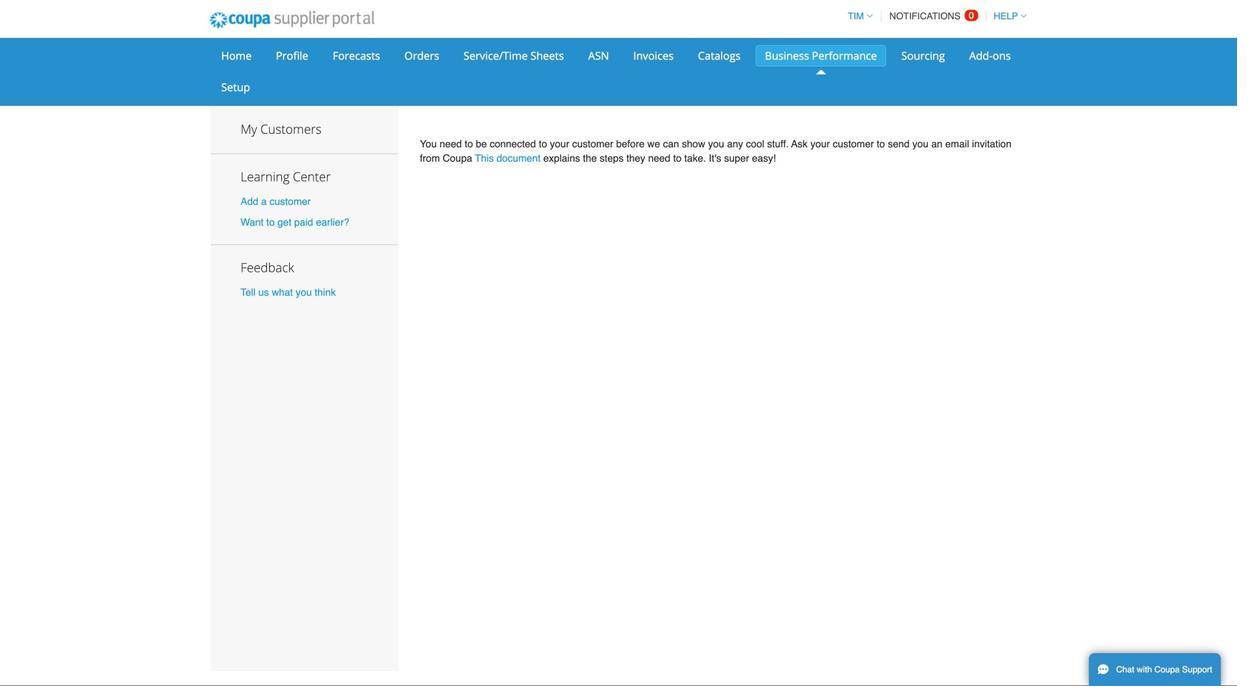 Task type: locate. For each thing, give the bounding box(es) containing it.
navigation
[[841, 2, 1027, 30]]

coupa supplier portal image
[[200, 2, 384, 38]]



